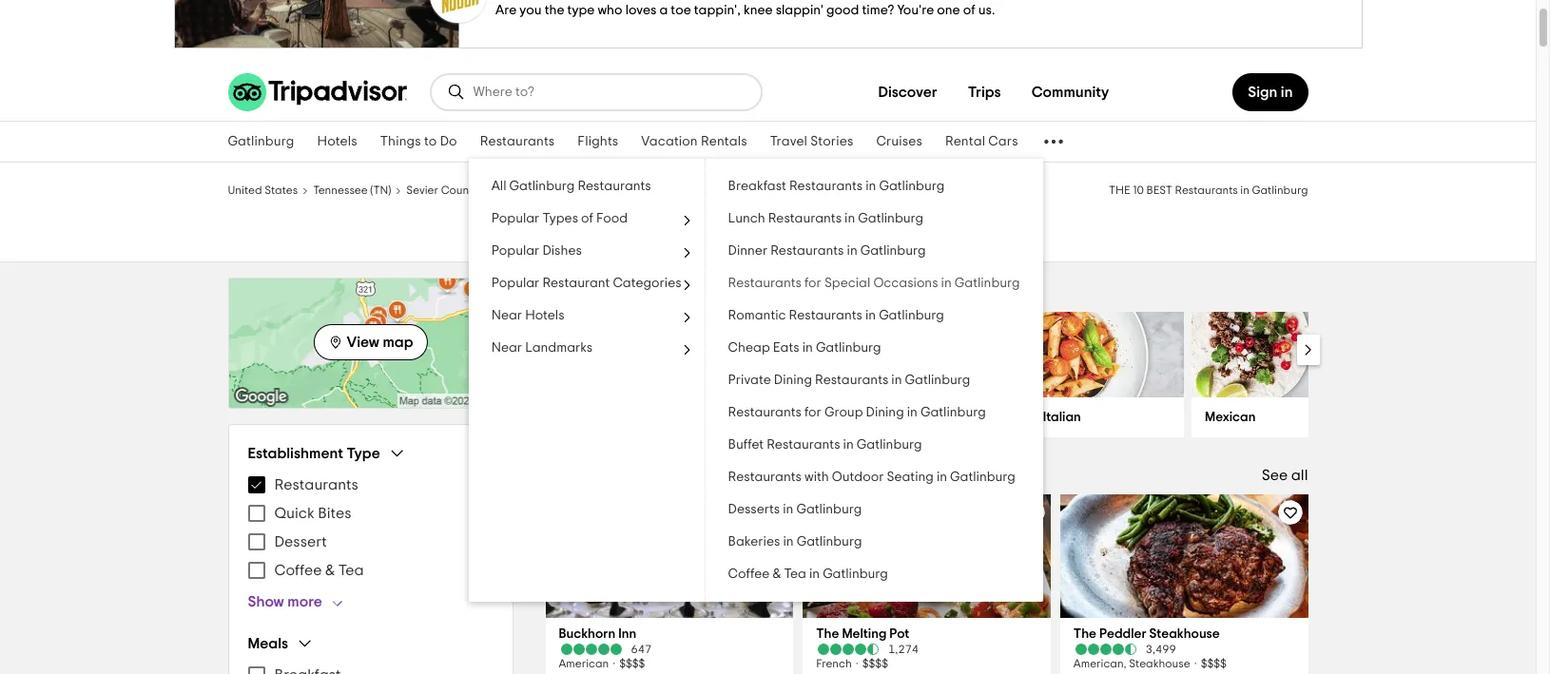 Task type: locate. For each thing, give the bounding box(es) containing it.
1 horizontal spatial coffee
[[728, 568, 770, 581]]

coffee for coffee & tea
[[275, 563, 322, 579]]

&
[[325, 563, 335, 579], [773, 568, 782, 581]]

for for group
[[805, 406, 822, 420]]

near inside 'button'
[[492, 309, 522, 323]]

in
[[1282, 85, 1294, 100], [866, 180, 877, 193], [1241, 185, 1250, 196], [845, 212, 856, 226], [765, 216, 789, 246], [847, 245, 858, 258], [942, 277, 952, 290], [866, 309, 876, 323], [803, 342, 813, 355], [892, 374, 903, 387], [908, 406, 918, 420], [844, 439, 854, 452], [937, 471, 948, 484], [783, 503, 794, 517], [784, 536, 794, 549], [810, 568, 820, 581]]

french
[[817, 658, 852, 670]]

tea down bites
[[338, 563, 364, 579]]

see all link
[[1262, 468, 1309, 483]]

rentals
[[701, 135, 748, 148]]

1 the from the left
[[817, 628, 840, 641]]

types
[[543, 212, 579, 226]]

lunch
[[728, 212, 766, 226]]

restaurants up of
[[578, 180, 651, 193]]

restaurants right best
[[1176, 185, 1239, 196]]

0 horizontal spatial hotels
[[317, 135, 357, 148]]

steakhouse down 3,499
[[1130, 658, 1191, 670]]

discover
[[879, 85, 938, 100]]

0 vertical spatial for
[[805, 277, 822, 290]]

quick bites
[[275, 506, 352, 521]]

near down near hotels
[[492, 342, 522, 355]]

gatlinburg restaurants
[[565, 185, 687, 196]]

flights link
[[566, 122, 630, 162]]

type
[[347, 446, 380, 461]]

tripadvisor image
[[228, 73, 407, 111]]

0 horizontal spatial $$$$
[[620, 658, 646, 670]]

& down dessert
[[325, 563, 335, 579]]

gatlinburg link up united states link
[[216, 122, 306, 162]]

popular inside popular types of food button
[[492, 212, 540, 226]]

1 horizontal spatial gatlinburg link
[[494, 182, 550, 197]]

sevier county
[[407, 185, 479, 196]]

with
[[805, 471, 829, 484]]

2 horizontal spatial $$$$
[[1201, 658, 1227, 670]]

0 horizontal spatial dining
[[774, 374, 813, 387]]

county
[[441, 185, 479, 196]]

in right best
[[1241, 185, 1250, 196]]

steakhouse up "buffet"
[[719, 411, 790, 424]]

1 vertical spatial popular
[[492, 245, 540, 258]]

0 vertical spatial near
[[492, 309, 522, 323]]

near up near landmarks
[[492, 309, 522, 323]]

menu containing restaurants
[[248, 471, 493, 585]]

buckhorn inn
[[559, 628, 637, 641]]

coffee & tea
[[275, 563, 364, 579]]

in inside "link"
[[784, 536, 794, 549]]

1 horizontal spatial food
[[768, 280, 821, 303]]

restaurants down lunch restaurants in gatlinburg
[[771, 245, 844, 258]]

1 vertical spatial dining
[[866, 406, 905, 420]]

restaurants up cheap eats in gatlinburg
[[789, 309, 863, 323]]

gatlinburg link down the restaurants link
[[494, 182, 550, 197]]

things to do link
[[369, 122, 469, 162]]

2 for from the top
[[805, 406, 822, 420]]

steakhouse up 3,499 'link'
[[1150, 628, 1221, 641]]

2 near from the top
[[492, 342, 522, 355]]

food for popular types of food
[[597, 212, 628, 226]]

0 horizontal spatial tea
[[338, 563, 364, 579]]

food
[[597, 212, 628, 226], [768, 280, 821, 303]]

the up american,
[[1074, 628, 1097, 641]]

popular inside popular dishes button
[[492, 245, 540, 258]]

food right of
[[597, 212, 628, 226]]

1 vertical spatial for
[[805, 406, 822, 420]]

sevier
[[407, 185, 439, 196]]

search image
[[447, 83, 466, 102]]

0 vertical spatial hotels
[[317, 135, 357, 148]]

travel stories
[[770, 135, 854, 148]]

popular down all
[[492, 212, 540, 226]]

group
[[248, 444, 493, 612]]

$$$$ down 647
[[620, 658, 646, 670]]

popular inside popular restaurant categories button
[[492, 277, 540, 290]]

steakhouse
[[719, 411, 790, 424], [1150, 628, 1221, 641], [1130, 658, 1191, 670]]

1 horizontal spatial $$$$
[[863, 658, 889, 670]]

1 vertical spatial steakhouse
[[1150, 628, 1221, 641]]

restaurants up restaurants for group dining in gatlinburg
[[815, 374, 889, 387]]

1 $$$$ from the left
[[620, 658, 646, 670]]

0 vertical spatial popular
[[492, 212, 540, 226]]

restaurants down the private
[[728, 406, 802, 420]]

the peddler steakhouse link
[[1074, 626, 1295, 643]]

4.5 of 5 bubbles. 3,499 reviews element
[[1074, 643, 1295, 657]]

dining down eats
[[774, 374, 813, 387]]

0 horizontal spatial the
[[817, 628, 840, 641]]

mexican
[[1206, 411, 1256, 424]]

the for the peddler steakhouse
[[1074, 628, 1097, 641]]

2 the from the left
[[1074, 628, 1097, 641]]

bakeries in gatlinburg link
[[706, 526, 1043, 559]]

1 popular from the top
[[492, 212, 540, 226]]

popular types of food button
[[469, 203, 705, 235]]

near hotels
[[492, 309, 565, 323]]

1 horizontal spatial &
[[773, 568, 782, 581]]

in down bakeries in gatlinburg
[[810, 568, 820, 581]]

restaurant
[[543, 277, 610, 290]]

3 popular from the top
[[492, 277, 540, 290]]

tennessee (tn) link
[[313, 182, 391, 197]]

1 vertical spatial near
[[492, 342, 522, 355]]

see all
[[1262, 468, 1309, 483]]

1,274
[[889, 644, 919, 656]]

2 $$$$ from the left
[[863, 658, 889, 670]]

0 vertical spatial dining
[[774, 374, 813, 387]]

coffee
[[275, 563, 322, 579], [728, 568, 770, 581]]

eats
[[773, 342, 800, 355]]

0 vertical spatial steakhouse
[[719, 411, 790, 424]]

food inside button
[[597, 212, 628, 226]]

for left special
[[805, 277, 822, 290]]

near inside button
[[492, 342, 522, 355]]

gatlinburg link
[[216, 122, 306, 162], [494, 182, 550, 197]]

restaurants up "categories"
[[593, 216, 758, 246]]

american,
[[1074, 658, 1127, 670]]

by
[[738, 280, 763, 303]]

in down desserts in gatlinburg
[[784, 536, 794, 549]]

restaurants up quick bites
[[275, 478, 359, 493]]

american, steakhouse
[[1074, 658, 1191, 670]]

bites
[[318, 506, 352, 521]]

lunch restaurants in gatlinburg link
[[706, 203, 1043, 235]]

2 popular from the top
[[492, 245, 540, 258]]

lunch restaurants in gatlinburg
[[728, 212, 924, 226]]

1 horizontal spatial the
[[1074, 628, 1097, 641]]

coffee inside coffee & tea in gatlinburg link
[[728, 568, 770, 581]]

1 vertical spatial hotels
[[525, 309, 565, 323]]

tea down bakeries in gatlinburg
[[784, 568, 807, 581]]

coffee down dessert
[[275, 563, 322, 579]]

group containing establishment type
[[248, 444, 493, 612]]

1 vertical spatial gatlinburg link
[[494, 182, 550, 197]]

for left group
[[805, 406, 822, 420]]

in up special
[[847, 245, 858, 258]]

restaurants for group dining in gatlinburg
[[728, 406, 986, 420]]

$$$$ for the melting pot
[[863, 658, 889, 670]]

gatlinburg inside "link"
[[797, 536, 862, 549]]

1 horizontal spatial hotels
[[525, 309, 565, 323]]

0 vertical spatial food
[[597, 212, 628, 226]]

united states
[[228, 185, 298, 196]]

advertisement region
[[0, 0, 1537, 49]]

hotels up the tennessee
[[317, 135, 357, 148]]

dishes
[[543, 245, 582, 258]]

group
[[825, 406, 863, 420]]

menu
[[248, 471, 493, 585]]

1 near from the top
[[492, 309, 522, 323]]

american
[[559, 658, 609, 670]]

popular up near hotels
[[492, 277, 540, 290]]

dining
[[774, 374, 813, 387], [866, 406, 905, 420]]

food for browse gatlinburg by food
[[768, 280, 821, 303]]

romantic restaurants in gatlinburg
[[728, 309, 945, 323]]

in right eats
[[803, 342, 813, 355]]

the
[[817, 628, 840, 641], [1074, 628, 1097, 641]]

1 horizontal spatial tea
[[784, 568, 807, 581]]

rental cars
[[946, 135, 1019, 148]]

restaurants up dinner restaurants in gatlinburg
[[769, 212, 842, 226]]

647 link
[[559, 643, 780, 657]]

tea for coffee & tea in gatlinburg
[[784, 568, 807, 581]]

0 vertical spatial gatlinburg link
[[216, 122, 306, 162]]

0 horizontal spatial food
[[597, 212, 628, 226]]

0 horizontal spatial coffee
[[275, 563, 322, 579]]

in up buffet restaurants in gatlinburg link
[[908, 406, 918, 420]]

travel stories link
[[759, 122, 865, 162]]

popular
[[492, 212, 540, 226], [492, 245, 540, 258], [492, 277, 540, 290]]

united
[[228, 185, 262, 196]]

& down bakeries in gatlinburg
[[773, 568, 782, 581]]

outdoor
[[832, 471, 884, 484]]

rental cars link
[[934, 122, 1030, 162]]

the up french
[[817, 628, 840, 641]]

& inside menu
[[325, 563, 335, 579]]

Search search field
[[473, 84, 745, 101]]

$$$$ for buckhorn inn
[[620, 658, 646, 670]]

None search field
[[432, 75, 761, 109]]

steakhouse link
[[706, 398, 860, 438]]

0 horizontal spatial &
[[325, 563, 335, 579]]

1 for from the top
[[805, 277, 822, 290]]

tea inside menu
[[338, 563, 364, 579]]

$$$$ down melting
[[863, 658, 889, 670]]

restaurants for group dining in gatlinburg link
[[706, 397, 1043, 429]]

popular left dishes at the top of page
[[492, 245, 540, 258]]

gatlinburg
[[228, 135, 295, 148], [510, 180, 575, 193], [880, 180, 945, 193], [494, 185, 550, 196], [565, 185, 622, 196], [1253, 185, 1309, 196], [859, 212, 924, 226], [795, 216, 944, 246], [861, 245, 926, 258], [955, 277, 1021, 290], [622, 280, 733, 303], [879, 309, 945, 323], [816, 342, 882, 355], [905, 374, 971, 387], [921, 406, 986, 420], [857, 439, 923, 452], [951, 471, 1016, 484], [797, 503, 862, 517], [797, 536, 862, 549], [823, 568, 889, 581]]

restaurants inside menu
[[275, 478, 359, 493]]

see
[[1262, 468, 1289, 483]]

cheap eats in gatlinburg
[[728, 342, 882, 355]]

$$$$ down 4.5 of 5 bubbles. 3,499 reviews element
[[1201, 658, 1227, 670]]

dinner restaurants in gatlinburg link
[[706, 235, 1043, 267]]

tea for coffee & tea
[[338, 563, 364, 579]]

1 vertical spatial food
[[768, 280, 821, 303]]

in right seating on the bottom right of page
[[937, 471, 948, 484]]

2 vertical spatial popular
[[492, 277, 540, 290]]

1,274 link
[[817, 643, 1038, 657]]

restaurants up all
[[480, 135, 555, 148]]

hotels up near landmarks
[[525, 309, 565, 323]]

seafood link
[[868, 398, 1023, 438]]

3 $$$$ from the left
[[1201, 658, 1227, 670]]

near hotels button
[[469, 300, 705, 332]]

dining down private dining restaurants in gatlinburg link
[[866, 406, 905, 420]]

1 horizontal spatial dining
[[866, 406, 905, 420]]

in down group
[[844, 439, 854, 452]]

romantic
[[728, 309, 786, 323]]

the
[[1109, 185, 1131, 196]]

coffee down bakeries
[[728, 568, 770, 581]]

private dining restaurants in gatlinburg
[[728, 374, 971, 387]]

sign
[[1249, 85, 1278, 100]]

the melting pot link
[[817, 626, 1038, 643]]

$$$$
[[620, 658, 646, 670], [863, 658, 889, 670], [1201, 658, 1227, 670]]

3,499
[[1146, 644, 1177, 656]]

restaurants with outdoor seating in gatlinburg
[[728, 471, 1016, 484]]

breakfast restaurants in gatlinburg
[[728, 180, 945, 193]]

restaurants down steakhouse link
[[767, 439, 841, 452]]

food right by
[[768, 280, 821, 303]]



Task type: vqa. For each thing, say whether or not it's contained in the screenshot.
real stories button
no



Task type: describe. For each thing, give the bounding box(es) containing it.
& for coffee & tea in gatlinburg
[[773, 568, 782, 581]]

popular restaurant categories button
[[469, 267, 705, 300]]

view map button
[[313, 324, 428, 360]]

the for the melting pot
[[817, 628, 840, 641]]

(tn)
[[370, 185, 391, 196]]

map
[[383, 335, 413, 350]]

flights
[[578, 135, 619, 148]]

desserts in gatlinburg link
[[706, 494, 1043, 526]]

mexican link
[[1192, 398, 1347, 438]]

in up lunch restaurants in gatlinburg link
[[866, 180, 877, 193]]

sign in
[[1249, 85, 1294, 100]]

buffet restaurants in gatlinburg
[[728, 439, 923, 452]]

all
[[1292, 468, 1309, 483]]

breakfast restaurants in gatlinburg link
[[706, 170, 1043, 203]]

all gatlinburg restaurants
[[492, 180, 651, 193]]

seafood
[[881, 411, 933, 424]]

3,499 link
[[1074, 643, 1295, 657]]

$$$$ for the peddler steakhouse
[[1201, 658, 1227, 670]]

restaurants for special occasions in gatlinburg link
[[706, 267, 1043, 300]]

sign in link
[[1233, 73, 1309, 111]]

restaurants for special occasions in gatlinburg
[[728, 277, 1021, 290]]

restaurants link
[[469, 122, 566, 162]]

restaurants up desserts
[[728, 471, 802, 484]]

cruises
[[877, 135, 923, 148]]

hotels link
[[306, 122, 369, 162]]

in down 'restaurants for special occasions in gatlinburg' link
[[866, 309, 876, 323]]

best
[[1147, 185, 1173, 196]]

4.5 of 5 bubbles. 1,274 reviews element
[[817, 643, 1038, 657]]

in down breakfast
[[765, 216, 789, 246]]

landmarks
[[525, 342, 593, 355]]

popular dishes
[[492, 245, 582, 258]]

view
[[347, 335, 380, 350]]

vacation
[[642, 135, 698, 148]]

do
[[440, 135, 457, 148]]

meals
[[248, 636, 288, 651]]

states
[[265, 185, 298, 196]]

popular for popular dishes
[[492, 245, 540, 258]]

2 vertical spatial steakhouse
[[1130, 658, 1191, 670]]

buckhorn inn link
[[559, 626, 780, 643]]

buckhorn
[[559, 628, 616, 641]]

browse
[[544, 280, 617, 303]]

in right sign at the right top of the page
[[1282, 85, 1294, 100]]

coffee for coffee & tea in gatlinburg
[[728, 568, 770, 581]]

buffet restaurants in gatlinburg link
[[706, 429, 1043, 461]]

all gatlinburg restaurants link
[[469, 170, 705, 203]]

bakeries
[[728, 536, 781, 549]]

breakfast
[[728, 180, 787, 193]]

dinner restaurants in gatlinburg
[[728, 245, 926, 258]]

things to do
[[380, 135, 457, 148]]

quick
[[275, 506, 315, 521]]

in up seafood
[[892, 374, 903, 387]]

popular restaurant categories
[[492, 277, 682, 290]]

romantic restaurants in gatlinburg link
[[706, 300, 1043, 332]]

community
[[1032, 85, 1110, 100]]

popular for popular types of food
[[492, 212, 540, 226]]

0 horizontal spatial gatlinburg link
[[216, 122, 306, 162]]

tennessee (tn)
[[313, 185, 391, 196]]

cars
[[989, 135, 1019, 148]]

in right occasions
[[942, 277, 952, 290]]

desserts in gatlinburg
[[728, 503, 862, 517]]

more
[[288, 595, 322, 610]]

private dining restaurants in gatlinburg link
[[706, 364, 1043, 397]]

rental
[[946, 135, 986, 148]]

hotels inside 'button'
[[525, 309, 565, 323]]

vacation rentals
[[642, 135, 748, 148]]

community button
[[1017, 73, 1125, 111]]

dinner
[[728, 245, 768, 258]]

to
[[424, 135, 437, 148]]

near landmarks
[[492, 342, 593, 355]]

bakeries in gatlinburg
[[728, 536, 862, 549]]

5.0 of 5 bubbles. 647 reviews element
[[559, 643, 780, 657]]

restaurants down the vacation
[[624, 185, 687, 196]]

special
[[825, 277, 871, 290]]

restaurants up the romantic
[[728, 277, 802, 290]]

popular dishes button
[[469, 235, 705, 267]]

all
[[492, 180, 507, 193]]

occasions
[[874, 277, 939, 290]]

things
[[380, 135, 421, 148]]

travel
[[770, 135, 808, 148]]

discover button
[[863, 73, 953, 111]]

pot
[[890, 628, 910, 641]]

the 10  best restaurants in gatlinburg
[[1109, 185, 1309, 196]]

& for coffee & tea
[[325, 563, 335, 579]]

show more
[[248, 595, 322, 610]]

near for near hotels
[[492, 309, 522, 323]]

trips button
[[953, 73, 1017, 111]]

popular for popular restaurant categories
[[492, 277, 540, 290]]

meals group
[[248, 635, 493, 675]]

cruises link
[[865, 122, 934, 162]]

restaurants up lunch restaurants in gatlinburg
[[790, 180, 863, 193]]

view map
[[347, 335, 413, 350]]

establishment type
[[248, 446, 380, 461]]

near for near landmarks
[[492, 342, 522, 355]]

in down the breakfast restaurants in gatlinburg at top
[[845, 212, 856, 226]]

cheap eats in gatlinburg link
[[706, 332, 1043, 364]]

for for special
[[805, 277, 822, 290]]

coffee & tea in gatlinburg
[[728, 568, 889, 581]]

inn
[[619, 628, 637, 641]]

sevier county link
[[407, 182, 479, 197]]

10
[[1134, 185, 1145, 196]]

trips
[[968, 85, 1002, 100]]

dessert
[[275, 535, 327, 550]]

cheap
[[728, 342, 770, 355]]

in up bakeries in gatlinburg
[[783, 503, 794, 517]]

near landmarks button
[[469, 332, 705, 364]]



